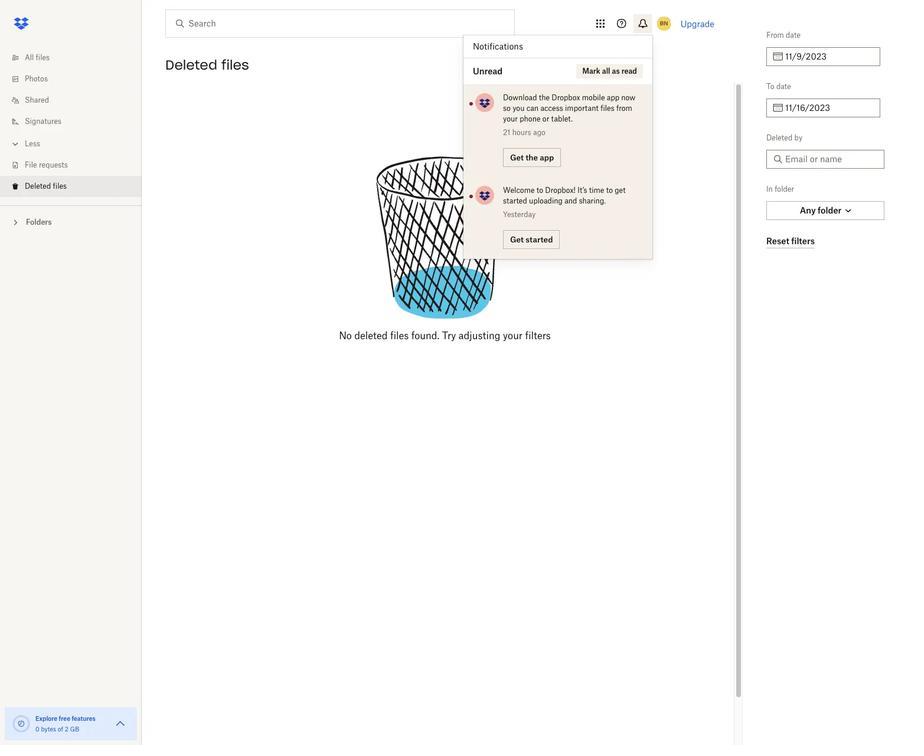 Task type: locate. For each thing, give the bounding box(es) containing it.
photos
[[25, 74, 48, 83]]

0 horizontal spatial app
[[540, 153, 554, 162]]

get down 'yesterday'
[[510, 235, 524, 244]]

mark
[[583, 67, 601, 76]]

date right from
[[786, 31, 801, 40]]

get for get the app
[[510, 153, 524, 162]]

your left "filters"
[[503, 330, 523, 342]]

shared
[[25, 96, 49, 105]]

to up uploading
[[537, 186, 543, 195]]

0 vertical spatial started
[[503, 197, 527, 206]]

by
[[795, 133, 803, 142]]

access
[[541, 104, 563, 113]]

2 get from the top
[[510, 235, 524, 244]]

To date text field
[[786, 102, 874, 115]]

1 vertical spatial deleted
[[767, 133, 793, 142]]

all files link
[[9, 47, 142, 69]]

dropbox image
[[9, 12, 33, 35]]

the down ago
[[526, 153, 538, 162]]

0 vertical spatial the
[[539, 93, 550, 102]]

1 get from the top
[[510, 153, 524, 162]]

started down the welcome
[[503, 197, 527, 206]]

1 vertical spatial the
[[526, 153, 538, 162]]

get
[[615, 186, 626, 195]]

app left now on the right
[[607, 93, 620, 102]]

1 to from the left
[[537, 186, 543, 195]]

the up the access
[[539, 93, 550, 102]]

read
[[622, 67, 637, 76]]

1 vertical spatial date
[[777, 82, 791, 91]]

get inside button
[[510, 235, 524, 244]]

tablet.
[[551, 115, 573, 123]]

ago
[[533, 128, 546, 137]]

welcome
[[503, 186, 535, 195]]

from date
[[767, 31, 801, 40]]

in folder
[[767, 185, 794, 194]]

0 vertical spatial deleted files
[[165, 57, 249, 73]]

adjusting
[[459, 330, 501, 342]]

so
[[503, 104, 511, 113]]

and
[[565, 197, 577, 206]]

to left get
[[606, 186, 613, 195]]

1 vertical spatial get
[[510, 235, 524, 244]]

date right to
[[777, 82, 791, 91]]

app
[[607, 93, 620, 102], [540, 153, 554, 162]]

now
[[621, 93, 636, 102]]

2 horizontal spatial deleted
[[767, 133, 793, 142]]

gb
[[70, 726, 79, 734]]

1 vertical spatial started
[[526, 235, 553, 244]]

files
[[36, 53, 50, 62], [221, 57, 249, 73], [601, 104, 615, 113], [53, 182, 67, 191], [390, 330, 409, 342]]

folders
[[26, 218, 52, 227]]

explore
[[35, 716, 57, 723]]

features
[[72, 716, 96, 723]]

0 vertical spatial your
[[503, 115, 518, 123]]

1 horizontal spatial app
[[607, 93, 620, 102]]

deleted files list item
[[0, 176, 142, 197]]

get
[[510, 153, 524, 162], [510, 235, 524, 244]]

app down ago
[[540, 153, 554, 162]]

started inside welcome to dropbox! it's time to get started uploading and sharing. yesterday
[[503, 197, 527, 206]]

started
[[503, 197, 527, 206], [526, 235, 553, 244]]

1 vertical spatial deleted files
[[25, 182, 67, 191]]

2 vertical spatial deleted
[[25, 182, 51, 191]]

the for get
[[526, 153, 538, 162]]

1 horizontal spatial deleted files
[[165, 57, 249, 73]]

get down hours
[[510, 153, 524, 162]]

to
[[767, 82, 775, 91]]

0 horizontal spatial to
[[537, 186, 543, 195]]

1 vertical spatial app
[[540, 153, 554, 162]]

0 vertical spatial get
[[510, 153, 524, 162]]

shared link
[[9, 90, 142, 111]]

1 horizontal spatial to
[[606, 186, 613, 195]]

the
[[539, 93, 550, 102], [526, 153, 538, 162]]

less
[[25, 139, 40, 148]]

unread
[[473, 66, 503, 76]]

0 vertical spatial app
[[607, 93, 620, 102]]

the inside button
[[526, 153, 538, 162]]

started down 'yesterday'
[[526, 235, 553, 244]]

your down so
[[503, 115, 518, 123]]

get inside button
[[510, 153, 524, 162]]

date
[[786, 31, 801, 40], [777, 82, 791, 91]]

1 horizontal spatial the
[[539, 93, 550, 102]]

free
[[59, 716, 70, 723]]

to
[[537, 186, 543, 195], [606, 186, 613, 195]]

yesterday
[[503, 210, 536, 219]]

started inside button
[[526, 235, 553, 244]]

signatures link
[[9, 111, 142, 132]]

0 vertical spatial deleted
[[165, 57, 217, 73]]

your
[[503, 115, 518, 123], [503, 330, 523, 342]]

can
[[527, 104, 539, 113]]

2 to from the left
[[606, 186, 613, 195]]

upgrade
[[681, 19, 715, 29]]

0
[[35, 726, 39, 734]]

0 horizontal spatial deleted
[[25, 182, 51, 191]]

found.
[[411, 330, 440, 342]]

list
[[0, 40, 142, 206]]

0 horizontal spatial deleted files
[[25, 182, 67, 191]]

upgrade link
[[681, 19, 715, 29]]

0 vertical spatial date
[[786, 31, 801, 40]]

get started button
[[503, 230, 560, 249]]

deleted
[[165, 57, 217, 73], [767, 133, 793, 142], [25, 182, 51, 191]]

your inside download the dropbox mobile app now so you can access important files from your phone or tablet. 21 hours ago
[[503, 115, 518, 123]]

date for to date
[[777, 82, 791, 91]]

the inside download the dropbox mobile app now so you can access important files from your phone or tablet. 21 hours ago
[[539, 93, 550, 102]]

0 horizontal spatial the
[[526, 153, 538, 162]]

deleted by
[[767, 133, 803, 142]]

deleted files
[[165, 57, 249, 73], [25, 182, 67, 191]]

bytes
[[41, 726, 56, 734]]

2
[[65, 726, 68, 734]]

1 vertical spatial your
[[503, 330, 523, 342]]



Task type: describe. For each thing, give the bounding box(es) containing it.
download
[[503, 93, 537, 102]]

download the dropbox mobile app now so you can access important files from your phone or tablet. button
[[503, 93, 641, 125]]

dropbox
[[552, 93, 580, 102]]

signatures
[[25, 117, 61, 126]]

list containing all files
[[0, 40, 142, 206]]

welcome to dropbox! it's time to get started uploading and sharing. button
[[503, 185, 641, 207]]

photos link
[[9, 69, 142, 90]]

deleted files link
[[9, 176, 142, 197]]

sharing.
[[579, 197, 606, 206]]

less image
[[9, 138, 21, 150]]

in
[[767, 185, 773, 194]]

From date text field
[[786, 50, 874, 63]]

get the app
[[510, 153, 554, 162]]

all
[[602, 67, 610, 76]]

mark all as read
[[583, 67, 637, 76]]

uploading
[[529, 197, 563, 206]]

as
[[612, 67, 620, 76]]

hours
[[512, 128, 531, 137]]

file requests link
[[9, 155, 142, 176]]

get for get started
[[510, 235, 524, 244]]

file
[[25, 161, 37, 170]]

to date
[[767, 82, 791, 91]]

deleted
[[354, 330, 388, 342]]

all files
[[25, 53, 50, 62]]

it's
[[578, 186, 587, 195]]

from
[[767, 31, 784, 40]]

notifications
[[473, 41, 523, 51]]

from
[[617, 104, 632, 113]]

or
[[543, 115, 549, 123]]

dropbox!
[[545, 186, 576, 195]]

file requests
[[25, 161, 68, 170]]

folder
[[775, 185, 794, 194]]

get the app button
[[503, 148, 561, 167]]

filters
[[525, 330, 551, 342]]

get started
[[510, 235, 553, 244]]

app inside download the dropbox mobile app now so you can access important files from your phone or tablet. 21 hours ago
[[607, 93, 620, 102]]

21
[[503, 128, 511, 137]]

you
[[513, 104, 525, 113]]

folders button
[[0, 213, 142, 231]]

deleted inside list item
[[25, 182, 51, 191]]

important
[[565, 104, 599, 113]]

phone
[[520, 115, 541, 123]]

date for from date
[[786, 31, 801, 40]]

quota usage element
[[12, 715, 31, 734]]

no
[[339, 330, 352, 342]]

mark all as read button
[[577, 64, 643, 79]]

the for download
[[539, 93, 550, 102]]

mobile
[[582, 93, 605, 102]]

time
[[589, 186, 604, 195]]

explore free features 0 bytes of 2 gb
[[35, 716, 96, 734]]

files inside list item
[[53, 182, 67, 191]]

files inside download the dropbox mobile app now so you can access important files from your phone or tablet. 21 hours ago
[[601, 104, 615, 113]]

of
[[58, 726, 63, 734]]

try
[[442, 330, 456, 342]]

requests
[[39, 161, 68, 170]]

welcome to dropbox! it's time to get started uploading and sharing. yesterday
[[503, 186, 626, 219]]

deleted files inside list item
[[25, 182, 67, 191]]

1 horizontal spatial deleted
[[165, 57, 217, 73]]

no deleted files found. try adjusting your filters
[[339, 330, 551, 342]]

download the dropbox mobile app now so you can access important files from your phone or tablet. 21 hours ago
[[503, 93, 636, 137]]

all
[[25, 53, 34, 62]]

app inside button
[[540, 153, 554, 162]]



Task type: vqa. For each thing, say whether or not it's contained in the screenshot.
'Name $100, Modified Fri Jun 14 2024 09:57:01 Gmt-0400 (Eastern Daylight Time),' element
no



